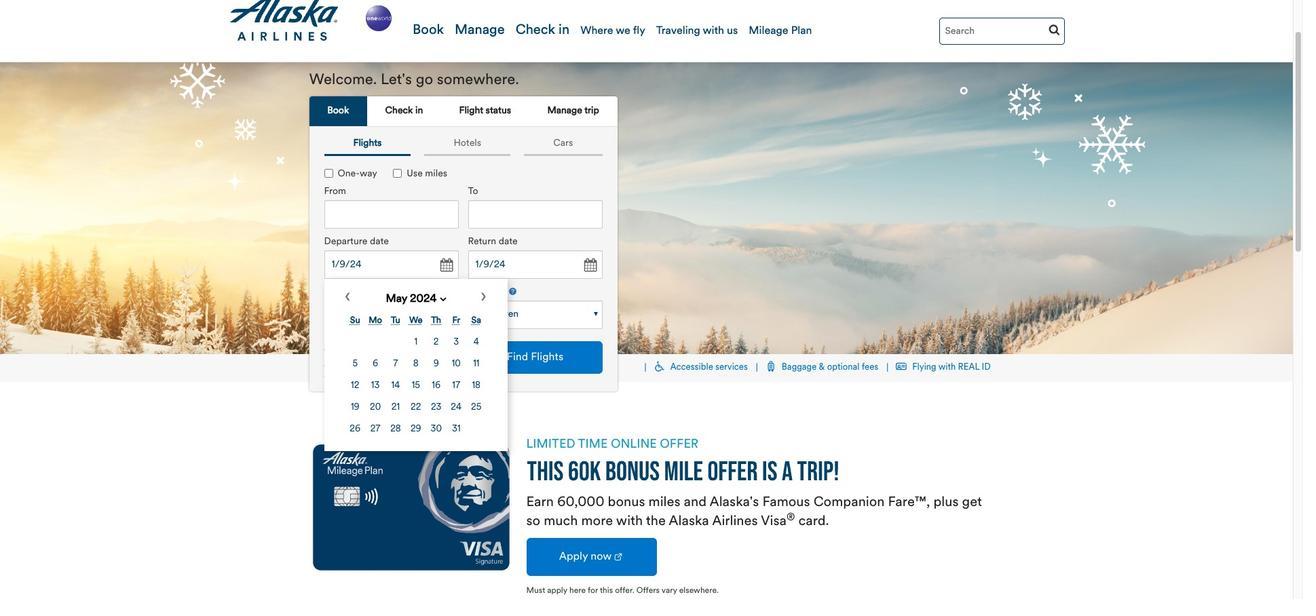 Task type: vqa. For each thing, say whether or not it's contained in the screenshot.
OPTION GROUP
no



Task type: locate. For each thing, give the bounding box(es) containing it.
1 vertical spatial book
[[327, 106, 349, 116]]

in down welcome. let's go somewhere.
[[415, 106, 423, 116]]

3 | from the left
[[887, 364, 889, 373]]

to
[[468, 187, 478, 197]]

5 cell
[[346, 355, 364, 375]]

12
[[351, 382, 359, 391]]

0 vertical spatial check in
[[516, 24, 570, 37]]

14
[[391, 382, 400, 391]]

1 vertical spatial manage
[[547, 106, 582, 116]]

0 vertical spatial manage
[[455, 24, 505, 37]]

0 horizontal spatial manage
[[455, 24, 505, 37]]

earn
[[526, 496, 554, 510]]

0
[[475, 310, 482, 320]]

flights link
[[324, 134, 411, 156]]

us
[[727, 26, 738, 37]]

way
[[360, 169, 377, 179]]

1
[[414, 338, 417, 347]]

tab list containing book
[[309, 96, 617, 127]]

online
[[611, 438, 657, 451]]

children
[[468, 287, 507, 298]]

tab list
[[309, 96, 617, 127], [317, 134, 609, 156]]

check right manage link
[[516, 24, 555, 37]]

1 horizontal spatial date
[[499, 237, 518, 247]]

in
[[559, 24, 570, 37], [415, 106, 423, 116]]

28 cell
[[386, 420, 405, 440]]

1 vertical spatial miles
[[649, 496, 680, 510]]

0 horizontal spatial |
[[644, 364, 647, 373]]

5
[[353, 360, 358, 369]]

11 cell
[[467, 355, 486, 375]]

tu
[[391, 317, 400, 325]]

book link down welcome.
[[309, 96, 367, 126]]

2 cell
[[427, 333, 446, 353]]

manage for manage
[[455, 24, 505, 37]]

and
[[684, 496, 707, 510]]

7
[[393, 360, 398, 369]]

miles down hotels link at top
[[425, 169, 447, 179]]

row containing 19
[[346, 398, 486, 418]]

tab list down flight
[[317, 134, 609, 156]]

0 horizontal spatial date
[[370, 237, 389, 247]]

visa card element
[[309, 436, 513, 579]]

2 | from the left
[[756, 364, 758, 373]]

in left where
[[559, 24, 570, 37]]

all search options link
[[324, 342, 400, 352]]

mileage plan link
[[747, 11, 814, 62]]

0 horizontal spatial miles
[[425, 169, 447, 179]]

companion
[[814, 496, 885, 510]]

or
[[382, 358, 391, 368]]

|
[[644, 364, 647, 373], [756, 364, 758, 373], [887, 364, 889, 373]]

plus
[[934, 496, 959, 510]]

more
[[581, 515, 613, 529]]

1 vertical spatial with
[[616, 515, 643, 529]]

use miles
[[407, 169, 447, 179]]

0 horizontal spatial book
[[327, 106, 349, 116]]

‹
[[344, 287, 351, 308]]

Search text field
[[939, 18, 1065, 45]]

manage up somewhere.
[[455, 24, 505, 37]]

0 vertical spatial book
[[413, 24, 444, 37]]

check down let's
[[385, 106, 413, 116]]

0 vertical spatial miles
[[425, 169, 447, 179]]

1 vertical spatial book link
[[309, 96, 367, 126]]

From text field
[[324, 200, 458, 229]]

miles up the
[[649, 496, 680, 510]]

5 row from the top
[[346, 420, 486, 440]]

1 horizontal spatial book
[[413, 24, 444, 37]]

1 vertical spatial use
[[324, 358, 340, 368]]

6
[[373, 360, 378, 369]]

19 cell
[[346, 398, 364, 418]]

use right way
[[407, 169, 423, 179]]

children element
[[468, 301, 602, 329]]

0 horizontal spatial with
[[616, 515, 643, 529]]

2 horizontal spatial |
[[887, 364, 889, 373]]

welcome.
[[309, 73, 377, 88]]

Return date text field
[[468, 251, 602, 279]]

13
[[371, 382, 380, 391]]

date right return
[[499, 237, 518, 247]]

row containing 26
[[346, 420, 486, 440]]

1 horizontal spatial with
[[703, 26, 724, 37]]

17
[[452, 382, 460, 391]]

link to external site. image
[[613, 552, 624, 563]]

mo
[[369, 317, 382, 325]]

23 cell
[[427, 398, 446, 418]]

1 vertical spatial check
[[385, 106, 413, 116]]

elsewhere.
[[679, 587, 719, 595]]

airlines
[[712, 515, 758, 529]]

28
[[390, 425, 401, 434]]

go
[[416, 73, 433, 88]]

1 row from the top
[[346, 333, 486, 353]]

check in link left where
[[514, 11, 572, 62]]

snow covered mountains and evergreen trees at dusk element
[[0, 62, 1293, 354]]

date up departure date text box on the top left of the page
[[370, 237, 389, 247]]

open datepicker image
[[436, 256, 455, 275], [580, 256, 599, 275]]

31
[[452, 425, 461, 434]]

0 horizontal spatial check
[[385, 106, 413, 116]]

fare
[[374, 368, 391, 378]]

miles
[[425, 169, 447, 179], [649, 496, 680, 510]]

fr
[[452, 317, 460, 325]]

row containing 5
[[346, 355, 486, 375]]

grid
[[344, 310, 487, 441]]

apply
[[547, 587, 567, 595]]

2 row from the top
[[346, 355, 486, 375]]

0 vertical spatial with
[[703, 26, 724, 37]]

60,000
[[557, 496, 604, 510]]

0 vertical spatial book link
[[411, 11, 446, 62]]

24
[[451, 403, 462, 412]]

9 cell
[[427, 355, 446, 375]]

1 vertical spatial check in link
[[367, 96, 441, 127]]

book link
[[411, 11, 446, 62], [309, 96, 367, 126]]

2 date from the left
[[499, 237, 518, 247]]

we
[[409, 317, 423, 325]]

use inside all search options use discount or companion fare code
[[324, 358, 340, 368]]

we
[[616, 26, 630, 37]]

2 open datepicker image from the left
[[580, 256, 599, 275]]

1 horizontal spatial check in
[[516, 24, 570, 37]]

15
[[412, 382, 420, 391]]

check in link
[[514, 11, 572, 62], [367, 96, 441, 127]]

20
[[370, 403, 381, 412]]

25
[[471, 403, 482, 412]]

mileage
[[749, 26, 788, 37]]

options
[[369, 342, 400, 352]]

cars
[[553, 139, 573, 149]]

this 60k bonus mile offer is a trip. image
[[526, 461, 838, 488]]

0 vertical spatial tab list
[[309, 96, 617, 127]]

19
[[351, 403, 359, 412]]

0 horizontal spatial open datepicker image
[[436, 256, 455, 275]]

0 vertical spatial in
[[559, 24, 570, 37]]

1 vertical spatial in
[[415, 106, 423, 116]]

search button image
[[1048, 24, 1060, 35]]

return date
[[468, 237, 518, 247]]

manage left trip
[[547, 106, 582, 116]]

check in link down let's
[[367, 96, 441, 127]]

None checkbox
[[324, 169, 333, 178]]

form
[[314, 153, 607, 452]]

1 horizontal spatial check in link
[[514, 11, 572, 62]]

children
[[484, 310, 519, 320]]

book link up go
[[411, 11, 446, 62]]

check in left where
[[516, 24, 570, 37]]

use down all
[[324, 358, 340, 368]]

this
[[600, 587, 613, 595]]

1 date from the left
[[370, 237, 389, 247]]

8 cell
[[406, 355, 426, 375]]

22
[[411, 403, 421, 412]]

where we fly link
[[578, 11, 647, 62]]

mileage plan
[[749, 26, 812, 37]]

16
[[432, 382, 441, 391]]

much
[[544, 515, 578, 529]]

0 horizontal spatial book link
[[309, 96, 367, 126]]

for
[[588, 587, 598, 595]]

0 horizontal spatial in
[[415, 106, 423, 116]]

1 horizontal spatial open datepicker image
[[580, 256, 599, 275]]

with down the bonus
[[616, 515, 643, 529]]

tab list up hotels
[[309, 96, 617, 127]]

traveling with us
[[656, 26, 738, 37]]

from
[[324, 187, 346, 197]]

1 cell
[[406, 333, 426, 353]]

fare™,
[[888, 496, 930, 510]]

1 horizontal spatial manage
[[547, 106, 582, 116]]

date
[[370, 237, 389, 247], [499, 237, 518, 247]]

1 vertical spatial tab list
[[317, 134, 609, 156]]

1 horizontal spatial book link
[[411, 11, 446, 62]]

row
[[346, 333, 486, 353], [346, 355, 486, 375], [346, 376, 486, 397], [346, 398, 486, 418], [346, 420, 486, 440]]

6 cell
[[366, 355, 385, 375]]

with left the us
[[703, 26, 724, 37]]

0 horizontal spatial use
[[324, 358, 340, 368]]

book
[[413, 24, 444, 37], [327, 106, 349, 116]]

1 horizontal spatial in
[[559, 24, 570, 37]]

3 row from the top
[[346, 376, 486, 397]]

0 vertical spatial use
[[407, 169, 423, 179]]

1 horizontal spatial miles
[[649, 496, 680, 510]]

1 horizontal spatial use
[[407, 169, 423, 179]]

2
[[434, 338, 439, 347]]

book up go
[[413, 24, 444, 37]]

22 cell
[[406, 398, 426, 418]]

book down welcome.
[[327, 106, 349, 116]]

14 cell
[[386, 376, 405, 397]]

1 vertical spatial check in
[[385, 106, 423, 116]]

visa
[[761, 515, 787, 529]]

manage trip link
[[529, 96, 617, 127]]

None checkbox
[[393, 169, 402, 178]]

check in down let's
[[385, 106, 423, 116]]

flight
[[459, 106, 483, 116]]

0 vertical spatial check
[[516, 24, 555, 37]]

4 row from the top
[[346, 398, 486, 418]]

1 horizontal spatial |
[[756, 364, 758, 373]]

27 cell
[[366, 420, 385, 440]]

fly
[[633, 26, 645, 37]]

famous
[[762, 496, 810, 510]]



Task type: describe. For each thing, give the bounding box(es) containing it.
form containing ‹
[[314, 153, 607, 452]]

15 cell
[[406, 376, 426, 397]]

so
[[526, 515, 540, 529]]

bonus
[[608, 496, 645, 510]]

hotels
[[454, 139, 481, 149]]

alaska
[[669, 515, 709, 529]]

29 cell
[[406, 420, 426, 440]]

oneworld logo image
[[363, 2, 394, 34]]

flights
[[353, 139, 382, 149]]

let's
[[381, 73, 412, 88]]

16 cell
[[427, 376, 446, 397]]

all search options use discount or companion fare code
[[324, 342, 415, 378]]

21 cell
[[386, 398, 405, 418]]

30
[[431, 425, 442, 434]]

26 cell
[[346, 420, 364, 440]]

get
[[962, 496, 982, 510]]

where
[[580, 26, 613, 37]]

one-way
[[338, 169, 377, 179]]

27
[[370, 425, 380, 434]]

with inside earn 60,000 bonus miles and alaska's famous companion fare™, plus get so much more with the alaska airlines visa
[[616, 515, 643, 529]]

18 cell
[[467, 376, 486, 397]]

0 children
[[475, 310, 519, 320]]

date for return date
[[499, 237, 518, 247]]

offer
[[660, 438, 699, 451]]

29
[[411, 425, 421, 434]]

earn 60,000 bonus miles and alaska's famous companion fare™, plus get so much more with the alaska airlines visa
[[526, 496, 982, 529]]

13 cell
[[366, 376, 385, 397]]

tab list containing flights
[[317, 134, 609, 156]]

flight status
[[459, 106, 511, 116]]

offers
[[636, 587, 660, 595]]

limited time online offer
[[526, 438, 699, 451]]

manage trip
[[547, 106, 599, 116]]

0 horizontal spatial check in link
[[367, 96, 441, 127]]

traveling
[[656, 26, 700, 37]]

offer.
[[615, 587, 634, 595]]

‹ button
[[344, 287, 351, 310]]

12 cell
[[346, 376, 364, 397]]

® card.
[[787, 513, 829, 529]]

must apply here for this offer. offers vary elsewhere.
[[526, 587, 719, 595]]

departure date
[[324, 237, 389, 247]]

limited
[[526, 438, 575, 451]]

companion
[[324, 368, 372, 378]]

1 horizontal spatial check
[[516, 24, 555, 37]]

somewhere.
[[437, 73, 519, 88]]

manage link
[[453, 11, 507, 62]]

17 cell
[[447, 376, 466, 397]]

departure
[[324, 237, 367, 247]]

alaska airlines logo image
[[228, 0, 339, 41]]

one-
[[338, 169, 360, 179]]

row containing 12
[[346, 376, 486, 397]]

10
[[452, 360, 461, 369]]

1 open datepicker image from the left
[[436, 256, 455, 275]]

su
[[350, 317, 360, 325]]

23
[[431, 403, 442, 412]]

card.
[[798, 515, 829, 529]]

9
[[433, 360, 439, 369]]

18
[[472, 382, 481, 391]]

1 | from the left
[[644, 364, 647, 373]]

th
[[431, 317, 441, 325]]

code
[[393, 368, 415, 378]]

traveling with us link
[[654, 11, 740, 62]]

miles inside earn 60,000 bonus miles and alaska's famous companion fare™, plus get so much more with the alaska airlines visa
[[649, 496, 680, 510]]

sa
[[471, 317, 481, 325]]

8
[[413, 360, 419, 369]]

adults
[[324, 287, 352, 298]]

row containing 1
[[346, 333, 486, 353]]

3 cell
[[447, 333, 466, 353]]

trip
[[585, 106, 599, 116]]

date for departure date
[[370, 237, 389, 247]]

here
[[569, 587, 586, 595]]

7 cell
[[386, 355, 405, 375]]

hotels link
[[425, 134, 511, 156]]

4 cell
[[467, 333, 486, 353]]

discount
[[342, 358, 379, 368]]

To text field
[[468, 200, 602, 229]]

10 cell
[[447, 355, 466, 375]]

must
[[526, 587, 545, 595]]

0 horizontal spatial check in
[[385, 106, 423, 116]]

welcome. let's go somewhere.
[[309, 73, 519, 88]]

Departure date text field
[[324, 251, 458, 279]]

cars link
[[524, 134, 602, 156]]

›
[[480, 287, 487, 308]]

the
[[646, 515, 666, 529]]

book for book link to the top
[[413, 24, 444, 37]]

26
[[350, 425, 361, 434]]

book for the bottom book link
[[327, 106, 349, 116]]

vary
[[662, 587, 677, 595]]

return
[[468, 237, 496, 247]]

manage for manage trip
[[547, 106, 582, 116]]

grid containing su
[[344, 310, 487, 441]]

25 cell
[[467, 398, 486, 418]]

flight status link
[[441, 96, 529, 127]]

4
[[474, 338, 479, 347]]

0 vertical spatial check in link
[[514, 11, 572, 62]]

time
[[578, 438, 608, 451]]

20 cell
[[366, 398, 385, 418]]

where we fly
[[580, 26, 645, 37]]

®
[[787, 513, 795, 523]]

search
[[338, 342, 366, 352]]

24 cell
[[447, 398, 466, 418]]

search link
[[1048, 24, 1060, 35]]

21
[[391, 403, 400, 412]]

all
[[324, 342, 336, 352]]

31 cell
[[447, 420, 466, 440]]

alaska's
[[710, 496, 759, 510]]

30 cell
[[427, 420, 446, 440]]

plan
[[791, 26, 812, 37]]



